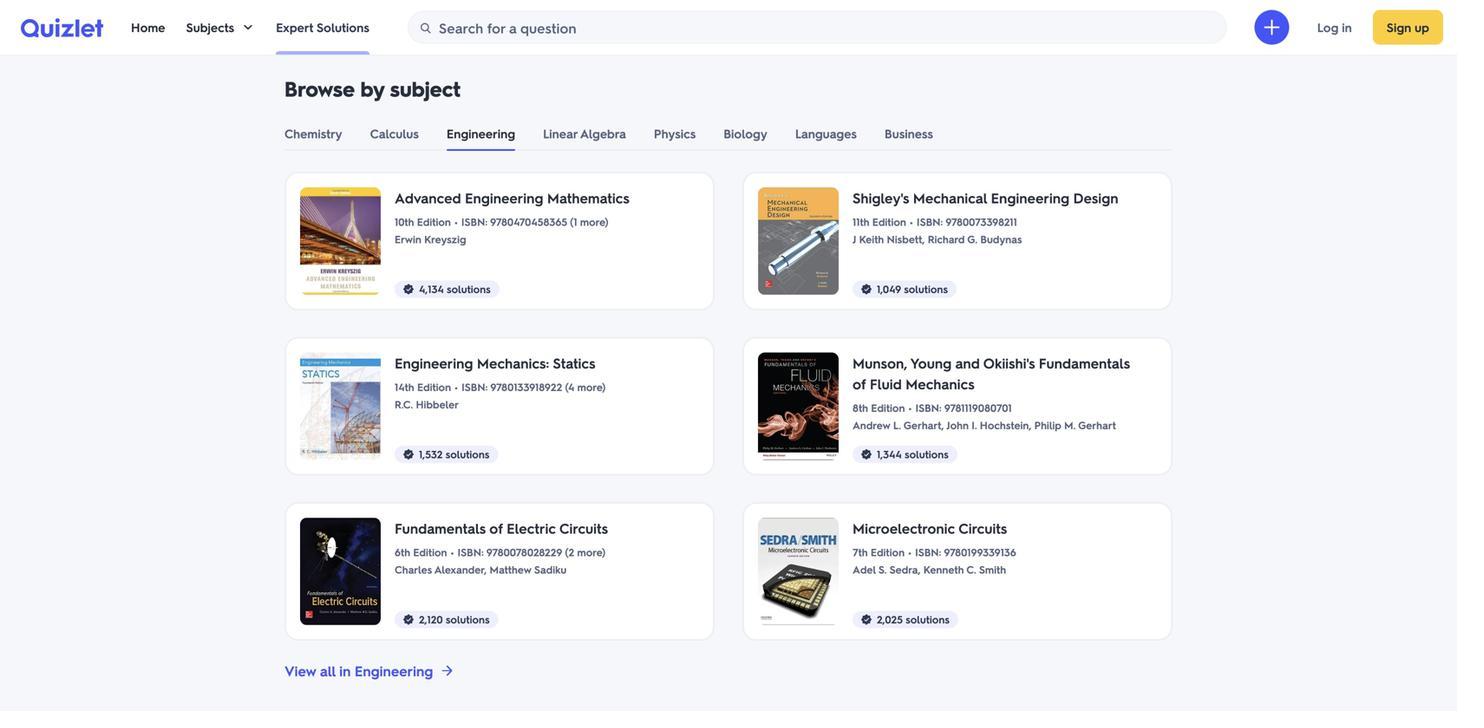Task type: locate. For each thing, give the bounding box(es) containing it.
nisbett,
[[887, 232, 925, 246]]

• inside engineering mechanics: statics 14th edition • isbn: 9780133918922 (4 more) r.c. hibbeler
[[455, 380, 458, 394]]

1 horizontal spatial fundamentals
[[1039, 354, 1130, 372]]

tab list
[[271, 116, 1186, 151]]

smith
[[979, 563, 1006, 576]]

mechanics
[[906, 375, 975, 393]]

edition inside advanced engineering mathematics 10th edition • isbn: 9780470458365 (1 more) erwin kreyszig
[[417, 215, 451, 229]]

engineering mechanics: statics 14th edition • isbn: 9780133918922 (4 more) r.c. hibbeler
[[395, 354, 606, 411]]

1 vertical spatial verified stamp image
[[402, 448, 415, 461]]

shigley's mechanical engineering design 11th edition by j keith nisbett, richard g. budynas image
[[758, 187, 839, 295]]

verified stamp image left 1,049
[[859, 282, 873, 296]]

solutions right the 2,120
[[446, 613, 490, 626]]

Search text field
[[439, 11, 1222, 44]]

j
[[853, 232, 856, 246]]

2 verified stamp image from the top
[[402, 448, 415, 461]]

(1
[[570, 215, 577, 229]]

solutions right 4,134
[[447, 282, 491, 296]]

0 vertical spatial verified stamp image
[[402, 282, 415, 296]]

subjects button
[[186, 0, 255, 55]]

isbn: up kenneth
[[915, 546, 941, 559]]

john
[[946, 418, 969, 432]]

linear algebra
[[543, 126, 626, 141]]

edition inside microelectronic circuits 7th edition • isbn: 9780199339136 adel s. sedra, kenneth c. smith
[[871, 546, 905, 559]]

business
[[885, 126, 933, 141]]

of left the electric
[[489, 519, 503, 537]]

munson, young and okiishi's fundamentals of fluid mechanics 8th edition by andrew l. gerhart, john i. hochstein, philip m. gerhart image
[[758, 353, 839, 460]]

1 verified stamp image from the top
[[402, 282, 415, 296]]

verified stamp image left 1,344
[[859, 448, 873, 461]]

more) right (1
[[580, 215, 608, 229]]

1 horizontal spatial in
[[1342, 20, 1352, 35]]

engineering left arrow right icon at bottom
[[355, 662, 433, 680]]

9780199339136
[[944, 546, 1016, 559]]

of inside munson, young and okiishi's fundamentals of fluid mechanics 8th edition • isbn: 9781119080701 andrew l. gerhart, john i. hochstein, philip m. gerhart
[[853, 375, 866, 393]]

verified stamp image
[[402, 282, 415, 296], [402, 448, 415, 461]]

in
[[1342, 20, 1352, 35], [339, 662, 351, 680]]

verified stamp image left 1,532
[[402, 448, 415, 461]]

engineering
[[447, 126, 515, 141], [465, 189, 543, 207], [991, 189, 1069, 207], [395, 354, 473, 372], [355, 662, 433, 680]]

edition up kreyszig at the top
[[417, 215, 451, 229]]

view all in engineering
[[284, 662, 433, 680]]

browse by subject
[[284, 75, 460, 102]]

edition
[[417, 215, 451, 229], [872, 215, 906, 229], [417, 380, 451, 394], [871, 401, 905, 415], [413, 546, 447, 559], [871, 546, 905, 559]]

home
[[131, 20, 165, 35]]

edition inside fundamentals of electric circuits 6th edition • isbn: 9780078028229 (2 more) charles alexander, matthew sadiku
[[413, 546, 447, 559]]

7th
[[853, 546, 868, 559]]

linear algebra tab
[[543, 116, 626, 151]]

isbn: up the richard
[[917, 215, 943, 229]]

solutions for advanced
[[447, 282, 491, 296]]

expert solutions
[[276, 20, 369, 35]]

engineering up 14th
[[395, 354, 473, 372]]

shigley's
[[853, 189, 909, 207]]

solutions down gerhart,
[[905, 448, 949, 461]]

edition up hibbeler
[[417, 380, 451, 394]]

sign up
[[1387, 20, 1429, 35]]

electric
[[507, 519, 556, 537]]

9781119080701
[[944, 401, 1012, 415]]

0 horizontal spatial of
[[489, 519, 503, 537]]

up
[[1415, 20, 1429, 35]]

more) inside advanced engineering mathematics 10th edition • isbn: 9780470458365 (1 more) erwin kreyszig
[[580, 215, 608, 229]]

sedra,
[[889, 563, 921, 576]]

quizlet image
[[21, 17, 103, 37], [21, 18, 103, 37]]

calculus tab
[[370, 116, 419, 151]]

• inside fundamentals of electric circuits 6th edition • isbn: 9780078028229 (2 more) charles alexander, matthew sadiku
[[451, 546, 454, 559]]

engineering inside the view all in engineering link
[[355, 662, 433, 680]]

1 vertical spatial in
[[339, 662, 351, 680]]

• up hibbeler
[[455, 380, 458, 394]]

solutions right "2,025"
[[906, 613, 950, 626]]

search image
[[419, 21, 433, 35]]

engineering mechanics: statics 14th edition by r.c. hibbeler image
[[300, 353, 381, 460]]

• inside "shigley's mechanical engineering design 11th edition • isbn: 9780073398211 j keith nisbett, richard g. budynas"
[[910, 215, 913, 229]]

fundamentals up 6th
[[395, 519, 486, 537]]

create image
[[1262, 17, 1282, 38]]

solutions for microelectronic
[[906, 613, 950, 626]]

• up gerhart,
[[908, 401, 912, 415]]

mechanics:
[[477, 354, 549, 372]]

circuits up 9780199339136
[[958, 519, 1007, 537]]

edition up "charles"
[[413, 546, 447, 559]]

• up kreyszig at the top
[[454, 215, 458, 229]]

verified stamp image for shigley's mechanical engineering design
[[859, 282, 873, 296]]

• up nisbett,
[[910, 215, 913, 229]]

6th
[[395, 546, 410, 559]]

business tab
[[885, 116, 933, 151]]

edition inside "shigley's mechanical engineering design 11th edition • isbn: 9780073398211 j keith nisbett, richard g. budynas"
[[872, 215, 906, 229]]

• up "sedra,"
[[908, 546, 912, 559]]

Search field
[[408, 11, 1226, 44]]

engineering tab
[[447, 116, 515, 151]]

more) for mathematics
[[580, 215, 608, 229]]

9780470458365
[[490, 215, 567, 229]]

1 horizontal spatial circuits
[[958, 519, 1007, 537]]

hibbeler
[[416, 398, 459, 411]]

languages tab
[[795, 116, 857, 151]]

more) right (4
[[577, 380, 606, 394]]

2,025
[[877, 613, 903, 626]]

engineering up budynas
[[991, 189, 1069, 207]]

1 horizontal spatial of
[[853, 375, 866, 393]]

fundamentals
[[1039, 354, 1130, 372], [395, 519, 486, 537]]

0 vertical spatial in
[[1342, 20, 1352, 35]]

g.
[[967, 232, 977, 246]]

microelectronic circuits 7th edition by adel s. sedra, kenneth c. smith image
[[758, 518, 839, 625]]

9780133918922
[[490, 380, 562, 394]]

edition up s. at the right bottom of the page
[[871, 546, 905, 559]]

more) inside fundamentals of electric circuits 6th edition • isbn: 9780078028229 (2 more) charles alexander, matthew sadiku
[[577, 546, 606, 559]]

2 vertical spatial more)
[[577, 546, 606, 559]]

2,120
[[419, 613, 443, 626]]

solutions
[[317, 20, 369, 35]]

1 vertical spatial fundamentals
[[395, 519, 486, 537]]

isbn: up gerhart,
[[915, 401, 942, 415]]

engineering inside "shigley's mechanical engineering design 11th edition • isbn: 9780073398211 j keith nisbett, richard g. budynas"
[[991, 189, 1069, 207]]

r.c.
[[395, 398, 413, 411]]

in right 'log'
[[1342, 20, 1352, 35]]

0 horizontal spatial in
[[339, 662, 351, 680]]

more) right (2
[[577, 546, 606, 559]]

log in
[[1317, 20, 1352, 35]]

0 horizontal spatial circuits
[[559, 519, 608, 537]]

advanced engineering mathematics 10th edition by erwin kreyszig image
[[300, 187, 381, 295]]

0 vertical spatial of
[[853, 375, 866, 393]]

0 vertical spatial more)
[[580, 215, 608, 229]]

None search field
[[408, 11, 1227, 44]]

engineering up the advanced engineering mathematics link
[[447, 126, 515, 141]]

microelectronic circuits link
[[853, 518, 1007, 539]]

in right all
[[339, 662, 351, 680]]

fundamentals up gerhart
[[1039, 354, 1130, 372]]

kenneth
[[923, 563, 964, 576]]

expert
[[276, 20, 313, 35]]

verified stamp image left "2,025"
[[859, 613, 873, 627]]

8th
[[853, 401, 868, 415]]

fundamentals of electric circuits 6th edition by charles alexander, matthew sadiku image
[[300, 518, 381, 625]]

verified stamp image left the 2,120
[[402, 613, 415, 627]]

1 circuits from the left
[[559, 519, 608, 537]]

solutions right 1,049
[[904, 282, 948, 296]]

1 vertical spatial of
[[489, 519, 503, 537]]

solutions right 1,532
[[445, 448, 489, 461]]

edition up nisbett,
[[872, 215, 906, 229]]

0 vertical spatial fundamentals
[[1039, 354, 1130, 372]]

solutions
[[447, 282, 491, 296], [904, 282, 948, 296], [445, 448, 489, 461], [905, 448, 949, 461], [446, 613, 490, 626], [906, 613, 950, 626]]

2 circuits from the left
[[958, 519, 1007, 537]]

verified stamp image for engineering
[[402, 448, 415, 461]]

solutions for engineering
[[445, 448, 489, 461]]

1 vertical spatial more)
[[577, 380, 606, 394]]

circuits up (2
[[559, 519, 608, 537]]

more) inside engineering mechanics: statics 14th edition • isbn: 9780133918922 (4 more) r.c. hibbeler
[[577, 380, 606, 394]]

advanced engineering mathematics link
[[395, 187, 629, 208]]

browse
[[284, 75, 355, 102]]

(4
[[565, 380, 574, 394]]

more) for statics
[[577, 380, 606, 394]]

engineering up 9780470458365
[[465, 189, 543, 207]]

0 horizontal spatial fundamentals
[[395, 519, 486, 537]]

fundamentals of electric circuits link
[[395, 518, 608, 539]]

isbn: up kreyszig at the top
[[461, 215, 487, 229]]

1,532 solutions
[[419, 448, 489, 461]]

edition up 'l.' at the bottom
[[871, 401, 905, 415]]

more)
[[580, 215, 608, 229], [577, 380, 606, 394], [577, 546, 606, 559]]

verified stamp image
[[859, 282, 873, 296], [859, 448, 873, 461], [402, 613, 415, 627], [859, 613, 873, 627]]

circuits inside fundamentals of electric circuits 6th edition • isbn: 9780078028229 (2 more) charles alexander, matthew sadiku
[[559, 519, 608, 537]]

isbn: inside "shigley's mechanical engineering design 11th edition • isbn: 9780073398211 j keith nisbett, richard g. budynas"
[[917, 215, 943, 229]]

11th
[[853, 215, 869, 229]]

isbn: down the engineering mechanics: statics "link"
[[461, 380, 488, 394]]

•
[[454, 215, 458, 229], [910, 215, 913, 229], [455, 380, 458, 394], [908, 401, 912, 415], [451, 546, 454, 559], [908, 546, 912, 559]]

shigley's mechanical engineering design link
[[853, 187, 1118, 208]]

verified stamp image left 4,134
[[402, 282, 415, 296]]

isbn: inside engineering mechanics: statics 14th edition • isbn: 9780133918922 (4 more) r.c. hibbeler
[[461, 380, 488, 394]]

• up alexander,
[[451, 546, 454, 559]]

fundamentals of electric circuits 6th edition • isbn: 9780078028229 (2 more) charles alexander, matthew sadiku
[[395, 519, 608, 576]]

• inside munson, young and okiishi's fundamentals of fluid mechanics 8th edition • isbn: 9781119080701 andrew l. gerhart, john i. hochstein, philip m. gerhart
[[908, 401, 912, 415]]

of up 8th
[[853, 375, 866, 393]]

isbn: up alexander,
[[458, 546, 484, 559]]

(2
[[565, 546, 574, 559]]

hochstein,
[[980, 418, 1031, 432]]

young
[[910, 354, 952, 372]]



Task type: vqa. For each thing, say whether or not it's contained in the screenshot.
leftmost of
yes



Task type: describe. For each thing, give the bounding box(es) containing it.
philip
[[1034, 418, 1061, 432]]

solutions for munson,
[[905, 448, 949, 461]]

verified stamp image for microelectronic circuits
[[859, 613, 873, 627]]

kreyszig
[[424, 232, 466, 246]]

andrew
[[853, 418, 890, 432]]

richard
[[928, 232, 965, 246]]

design
[[1073, 189, 1118, 207]]

isbn: inside fundamentals of electric circuits 6th edition • isbn: 9780078028229 (2 more) charles alexander, matthew sadiku
[[458, 546, 484, 559]]

9780073398211
[[946, 215, 1017, 229]]

14th
[[395, 380, 414, 394]]

1,049
[[877, 282, 901, 296]]

in inside button
[[1342, 20, 1352, 35]]

caret down image
[[241, 20, 255, 34]]

2,025 solutions
[[877, 613, 950, 626]]

of inside fundamentals of electric circuits 6th edition • isbn: 9780078028229 (2 more) charles alexander, matthew sadiku
[[489, 519, 503, 537]]

log
[[1317, 20, 1339, 35]]

engineering mechanics: statics link
[[395, 353, 595, 373]]

4,134 solutions
[[419, 282, 491, 296]]

1 quizlet image from the top
[[21, 17, 103, 37]]

microelectronic
[[853, 519, 955, 537]]

l.
[[893, 418, 901, 432]]

1,532
[[419, 448, 443, 461]]

fluid
[[870, 375, 902, 393]]

engineering inside engineering mechanics: statics 14th edition • isbn: 9780133918922 (4 more) r.c. hibbeler
[[395, 354, 473, 372]]

2,120 solutions
[[419, 613, 490, 626]]

fundamentals inside munson, young and okiishi's fundamentals of fluid mechanics 8th edition • isbn: 9781119080701 andrew l. gerhart, john i. hochstein, philip m. gerhart
[[1039, 354, 1130, 372]]

4,134
[[419, 282, 444, 296]]

arrow right image
[[440, 664, 454, 678]]

munson,
[[853, 354, 907, 372]]

circuits inside microelectronic circuits 7th edition • isbn: 9780199339136 adel s. sedra, kenneth c. smith
[[958, 519, 1007, 537]]

alexander,
[[434, 563, 487, 576]]

• inside microelectronic circuits 7th edition • isbn: 9780199339136 adel s. sedra, kenneth c. smith
[[908, 546, 912, 559]]

edition inside munson, young and okiishi's fundamentals of fluid mechanics 8th edition • isbn: 9781119080701 andrew l. gerhart, john i. hochstein, philip m. gerhart
[[871, 401, 905, 415]]

charles
[[395, 563, 432, 576]]

keith
[[859, 232, 884, 246]]

view
[[284, 662, 316, 680]]

solutions for fundamentals
[[446, 613, 490, 626]]

linear
[[543, 126, 577, 141]]

languages
[[795, 126, 857, 141]]

gerhart,
[[903, 418, 944, 432]]

verified stamp image for advanced
[[402, 282, 415, 296]]

home link
[[131, 0, 165, 55]]

isbn: inside munson, young and okiishi's fundamentals of fluid mechanics 8th edition • isbn: 9781119080701 andrew l. gerhart, john i. hochstein, philip m. gerhart
[[915, 401, 942, 415]]

munson, young and okiishi's fundamentals of fluid mechanics link
[[853, 353, 1143, 394]]

chemistry
[[284, 126, 342, 141]]

log in button
[[1303, 10, 1366, 45]]

isbn: inside advanced engineering mathematics 10th edition • isbn: 9780470458365 (1 more) erwin kreyszig
[[461, 215, 487, 229]]

1,344 solutions
[[877, 448, 949, 461]]

and
[[955, 354, 980, 372]]

m.
[[1064, 418, 1076, 432]]

algebra
[[580, 126, 626, 141]]

advanced engineering mathematics 10th edition • isbn: 9780470458365 (1 more) erwin kreyszig
[[395, 189, 629, 246]]

1,344
[[877, 448, 902, 461]]

biology tab
[[724, 116, 767, 151]]

sign
[[1387, 20, 1411, 35]]

verified stamp image for munson, young and okiishi's fundamentals of fluid mechanics
[[859, 448, 873, 461]]

microelectronic circuits 7th edition • isbn: 9780199339136 adel s. sedra, kenneth c. smith
[[853, 519, 1016, 576]]

all
[[320, 662, 336, 680]]

okiishi's
[[983, 354, 1035, 372]]

statics
[[553, 354, 595, 372]]

fundamentals inside fundamentals of electric circuits 6th edition • isbn: 9780078028229 (2 more) charles alexander, matthew sadiku
[[395, 519, 486, 537]]

shigley's mechanical engineering design 11th edition • isbn: 9780073398211 j keith nisbett, richard g. budynas
[[853, 189, 1118, 246]]

2 quizlet image from the top
[[21, 18, 103, 37]]

gerhart
[[1078, 418, 1116, 432]]

10th
[[395, 215, 414, 229]]

sadiku
[[534, 563, 567, 576]]

isbn: inside microelectronic circuits 7th edition • isbn: 9780199339136 adel s. sedra, kenneth c. smith
[[915, 546, 941, 559]]

expert solutions link
[[276, 0, 369, 55]]

mechanical
[[913, 189, 987, 207]]

advanced
[[395, 189, 461, 207]]

verified stamp image for fundamentals of electric circuits
[[402, 613, 415, 627]]

calculus
[[370, 126, 419, 141]]

adel
[[853, 563, 876, 576]]

by
[[360, 75, 384, 102]]

biology
[[724, 126, 767, 141]]

sign up button
[[1373, 10, 1443, 45]]

chemistry tab
[[284, 116, 342, 151]]

9780078028229
[[486, 546, 562, 559]]

s.
[[878, 563, 887, 576]]

munson, young and okiishi's fundamentals of fluid mechanics 8th edition • isbn: 9781119080701 andrew l. gerhart, john i. hochstein, philip m. gerhart
[[853, 354, 1130, 432]]

1,049 solutions
[[877, 282, 948, 296]]

• inside advanced engineering mathematics 10th edition • isbn: 9780470458365 (1 more) erwin kreyszig
[[454, 215, 458, 229]]

subjects
[[186, 20, 234, 35]]

tab list containing chemistry
[[271, 116, 1186, 151]]

erwin
[[395, 232, 421, 246]]

matthew
[[490, 563, 531, 576]]

edition inside engineering mechanics: statics 14th edition • isbn: 9780133918922 (4 more) r.c. hibbeler
[[417, 380, 451, 394]]

view all in engineering link
[[284, 660, 454, 681]]

solutions for shigley's
[[904, 282, 948, 296]]

mathematics
[[547, 189, 629, 207]]

physics tab
[[654, 116, 696, 151]]

engineering inside advanced engineering mathematics 10th edition • isbn: 9780470458365 (1 more) erwin kreyszig
[[465, 189, 543, 207]]

budynas
[[980, 232, 1022, 246]]

i.
[[972, 418, 977, 432]]



